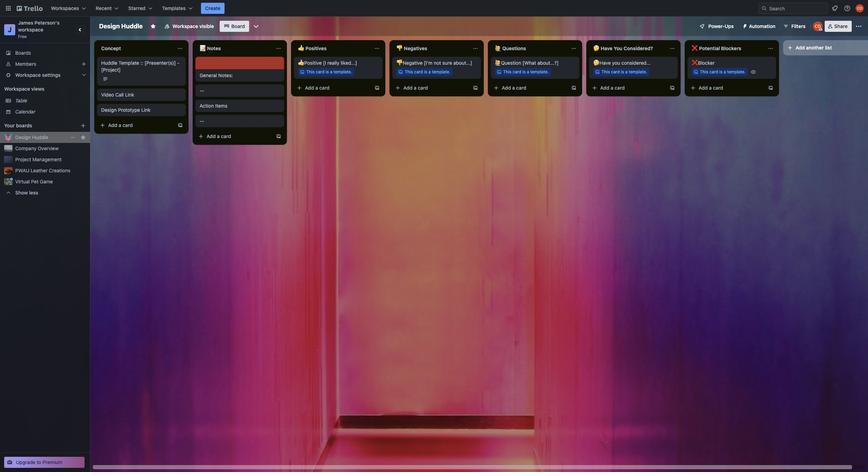 Task type: locate. For each thing, give the bounding box(es) containing it.
link right the call
[[125, 92, 134, 98]]

add a card button down 🤔have you considered... link
[[589, 82, 667, 94]]

potential
[[699, 45, 720, 51]]

add a card down you
[[600, 85, 625, 91]]

add a card down [i
[[305, 85, 330, 91]]

workspace views
[[4, 86, 44, 92]]

4 is from the left
[[621, 69, 624, 75]]

1 vertical spatial -- link
[[200, 118, 280, 125]]

this card is a template. for [i'm
[[405, 69, 450, 75]]

5 is from the left
[[719, 69, 723, 75]]

open information menu image
[[844, 5, 851, 12]]

0 vertical spatial --
[[200, 88, 204, 94]]

-- link down action items link
[[200, 118, 280, 125]]

you
[[612, 60, 620, 66]]

add for potential
[[699, 85, 708, 91]]

4 this card is a template. from the left
[[602, 69, 647, 75]]

design huddle inside text field
[[99, 23, 143, 30]]

2 -- from the top
[[200, 118, 204, 124]]

add down 👎negative
[[403, 85, 413, 91]]

0 vertical spatial -- link
[[200, 87, 280, 94]]

huddle up company overview
[[32, 134, 48, 140]]

::
[[140, 60, 143, 66]]

template. down 🙋question [what about...?] link
[[530, 69, 549, 75]]

a
[[330, 69, 332, 75], [428, 69, 431, 75], [527, 69, 529, 75], [625, 69, 628, 75], [724, 69, 726, 75], [315, 85, 318, 91], [414, 85, 417, 91], [512, 85, 515, 91], [611, 85, 613, 91], [709, 85, 712, 91], [119, 122, 121, 128], [217, 133, 220, 139]]

is for [i
[[326, 69, 329, 75]]

blockers
[[721, 45, 741, 51]]

add down action items
[[207, 133, 216, 139]]

create from template… image for liked...]
[[374, 85, 380, 91]]

design huddle down recent dropdown button at the left
[[99, 23, 143, 30]]

1 this card is a template. from the left
[[306, 69, 352, 75]]

-- link
[[200, 87, 280, 94], [200, 118, 280, 125]]

add a card for ❌blocker
[[699, 85, 723, 91]]

add a card down items in the top left of the page
[[207, 133, 231, 139]]

link down video call link link
[[141, 107, 151, 113]]

add a card down 👎negative
[[403, 85, 428, 91]]

design for design huddle link
[[15, 134, 31, 140]]

add a card
[[305, 85, 330, 91], [403, 85, 428, 91], [502, 85, 526, 91], [600, 85, 625, 91], [699, 85, 723, 91], [108, 122, 133, 128], [207, 133, 231, 139]]

this card is a template. down [i'm
[[405, 69, 450, 75]]

workspace up the table
[[4, 86, 30, 92]]

huddle down 'starred'
[[121, 23, 143, 30]]

this for 🙋question
[[503, 69, 511, 75]]

template. down considered... at the right of the page
[[629, 69, 647, 75]]

is down 👍positive [i really liked...] at the top left of the page
[[326, 69, 329, 75]]

1 vertical spatial design huddle
[[15, 134, 48, 140]]

❌
[[692, 45, 698, 51]]

design huddle up company overview
[[15, 134, 48, 140]]

is down [i'm
[[424, 69, 427, 75]]

5 this card is a template. from the left
[[700, 69, 746, 75]]

boards
[[16, 123, 32, 129]]

create from template… image for questions
[[571, 85, 577, 91]]

pwau leather creations
[[15, 168, 70, 174]]

1 horizontal spatial christina overa (christinaovera) image
[[856, 4, 864, 12]]

2 is from the left
[[424, 69, 427, 75]]

virtual pet game
[[15, 179, 53, 185]]

workspaces
[[51, 5, 79, 11]]

add a card button down the really
[[294, 82, 372, 94]]

design
[[99, 23, 120, 30], [101, 107, 117, 113], [15, 134, 31, 140]]

🙋 questions
[[495, 45, 526, 51]]

👎 negatives
[[396, 45, 427, 51]]

-- down action at left
[[200, 118, 204, 124]]

3 this from the left
[[503, 69, 511, 75]]

list
[[825, 45, 832, 51]]

1 vertical spatial design
[[101, 107, 117, 113]]

1 create from template… image from the left
[[374, 85, 380, 91]]

0 vertical spatial workspace
[[173, 23, 198, 29]]

this for 🤔have
[[602, 69, 610, 75]]

peterson's
[[35, 20, 60, 26]]

starred icon image
[[80, 135, 86, 140]]

show
[[15, 190, 28, 196]]

less
[[29, 190, 38, 196]]

workspace down 'members'
[[15, 72, 41, 78]]

this card is a template. down ❌blocker link
[[700, 69, 746, 75]]

call
[[115, 92, 124, 98]]

-
[[177, 60, 179, 66], [200, 88, 202, 94], [202, 88, 204, 94], [200, 118, 202, 124], [202, 118, 204, 124]]

filters button
[[781, 21, 808, 32]]

design inside design prototype link link
[[101, 107, 117, 113]]

board actions menu image
[[70, 135, 76, 140]]

template.
[[334, 69, 352, 75], [432, 69, 450, 75], [530, 69, 549, 75], [629, 69, 647, 75], [727, 69, 746, 75]]

❌ Potential Blockers text field
[[688, 43, 764, 54]]

this down 🤔have
[[602, 69, 610, 75]]

this card is a template. down 🤔have you considered...
[[602, 69, 647, 75]]

huddle up [project]
[[101, 60, 117, 66]]

add board image
[[80, 123, 86, 129]]

this down the 🙋question
[[503, 69, 511, 75]]

is down 🙋question [what about...?]
[[523, 69, 526, 75]]

add a card for 👎negative [i'm not sure about...]
[[403, 85, 428, 91]]

add down 🤔have
[[600, 85, 609, 91]]

add a card down the 🙋question
[[502, 85, 526, 91]]

workspace for workspace views
[[4, 86, 30, 92]]

-- up action at left
[[200, 88, 204, 94]]

create from template… image
[[571, 85, 577, 91], [768, 85, 774, 91], [177, 123, 183, 128], [276, 134, 281, 139]]

1 horizontal spatial create from template… image
[[473, 85, 478, 91]]

add left the another
[[796, 45, 805, 51]]

0 horizontal spatial christina overa (christinaovera) image
[[813, 21, 823, 31]]

2 vertical spatial design
[[15, 134, 31, 140]]

concept
[[101, 45, 121, 51]]

👍 positives
[[298, 45, 327, 51]]

christina overa (christinaovera) image right filters
[[813, 21, 823, 31]]

design huddle
[[99, 23, 143, 30], [15, 134, 48, 140]]

1 horizontal spatial huddle
[[101, 60, 117, 66]]

2 horizontal spatial create from template… image
[[670, 85, 675, 91]]

template. down the 👍positive [i really liked...] "link"
[[334, 69, 352, 75]]

1 vertical spatial link
[[141, 107, 151, 113]]

🤔
[[593, 45, 600, 51]]

3 is from the left
[[523, 69, 526, 75]]

add for questions
[[502, 85, 511, 91]]

add a card button
[[294, 82, 372, 94], [392, 82, 470, 94], [491, 82, 568, 94], [589, 82, 667, 94], [688, 82, 765, 94], [97, 120, 175, 131], [195, 131, 273, 142]]

template. down not
[[432, 69, 450, 75]]

1 template. from the left
[[334, 69, 352, 75]]

christina overa (christinaovera) image right "open information menu" icon
[[856, 4, 864, 12]]

add a card button down [what
[[491, 82, 568, 94]]

leather
[[31, 168, 48, 174]]

ups
[[725, 23, 734, 29]]

workspace navigation collapse icon image
[[76, 25, 85, 35]]

Search field
[[759, 3, 828, 14]]

members
[[15, 61, 36, 67]]

0 vertical spatial huddle
[[121, 23, 143, 30]]

0 horizontal spatial huddle
[[32, 134, 48, 140]]

pet
[[31, 179, 38, 185]]

workspace down templates "dropdown button"
[[173, 23, 198, 29]]

considered...
[[622, 60, 651, 66]]

3 template. from the left
[[530, 69, 549, 75]]

huddle inside text field
[[121, 23, 143, 30]]

1 vertical spatial huddle
[[101, 60, 117, 66]]

4 template. from the left
[[629, 69, 647, 75]]

pwau leather creations link
[[15, 167, 86, 174]]

is down ❌blocker link
[[719, 69, 723, 75]]

this for 👎negative
[[405, 69, 413, 75]]

this card is a template. for you
[[602, 69, 647, 75]]

is down 🤔have you considered...
[[621, 69, 624, 75]]

design inside design huddle text field
[[99, 23, 120, 30]]

design down recent dropdown button at the left
[[99, 23, 120, 30]]

2 horizontal spatial huddle
[[121, 23, 143, 30]]

a down you
[[611, 85, 613, 91]]

1 vertical spatial workspace
[[15, 72, 41, 78]]

link for design prototype link
[[141, 107, 151, 113]]

considered?
[[624, 45, 653, 51]]

3 this card is a template. from the left
[[503, 69, 549, 75]]

4 this from the left
[[602, 69, 610, 75]]

1 horizontal spatial link
[[141, 107, 151, 113]]

🙋question [what about...?] link
[[495, 60, 575, 67]]

0 horizontal spatial create from template… image
[[374, 85, 380, 91]]

[what
[[523, 60, 536, 66]]

this down "❌blocker"
[[700, 69, 708, 75]]

👍 Positives text field
[[294, 43, 370, 54]]

create from template… image
[[374, 85, 380, 91], [473, 85, 478, 91], [670, 85, 675, 91]]

upgrade to premium
[[16, 460, 62, 466]]

workspace settings button
[[0, 70, 90, 81]]

🙋 Questions text field
[[491, 43, 567, 54]]

-- link down general notes: link
[[200, 87, 280, 94]]

link
[[125, 92, 134, 98], [141, 107, 151, 113]]

2 template. from the left
[[432, 69, 450, 75]]

1 is from the left
[[326, 69, 329, 75]]

calendar
[[15, 109, 35, 115]]

christina overa (christinaovera) image
[[856, 4, 864, 12], [813, 21, 823, 31]]

2 this from the left
[[405, 69, 413, 75]]

0 vertical spatial christina overa (christinaovera) image
[[856, 4, 864, 12]]

2 create from template… image from the left
[[473, 85, 478, 91]]

a down 🤔have you considered...
[[625, 69, 628, 75]]

this down 👎negative
[[405, 69, 413, 75]]

5 template. from the left
[[727, 69, 746, 75]]

automation button
[[739, 21, 780, 32]]

template. for about...?]
[[530, 69, 549, 75]]

add a card button for 🤔have you considered...
[[589, 82, 667, 94]]

j
[[8, 26, 12, 34]]

this card is a template. down 🙋question [what about...?]
[[503, 69, 549, 75]]

create from template… image for notes
[[276, 134, 281, 139]]

❌ potential blockers
[[692, 45, 741, 51]]

add a card button for 👎negative [i'm not sure about...]
[[392, 82, 470, 94]]

1 horizontal spatial design huddle
[[99, 23, 143, 30]]

1 -- link from the top
[[200, 87, 280, 94]]

template. down ❌blocker link
[[727, 69, 746, 75]]

0 horizontal spatial design huddle
[[15, 134, 48, 140]]

🤔have you considered... link
[[593, 60, 674, 67]]

1 vertical spatial christina overa (christinaovera) image
[[813, 21, 823, 31]]

prototype
[[118, 107, 140, 113]]

add down 👍positive
[[305, 85, 314, 91]]

this card is a template. down 👍positive [i really liked...] at the top left of the page
[[306, 69, 352, 75]]

2 this card is a template. from the left
[[405, 69, 450, 75]]

design down video
[[101, 107, 117, 113]]

calendar link
[[15, 108, 86, 115]]

add a card button for 🙋question [what about...?]
[[491, 82, 568, 94]]

james
[[18, 20, 33, 26]]

add a card down design prototype link
[[108, 122, 133, 128]]

boards
[[15, 50, 31, 56]]

0 vertical spatial design
[[99, 23, 120, 30]]

this member is an admin of this board. image
[[819, 28, 822, 31]]

add a card button for ❌blocker
[[688, 82, 765, 94]]

1 this from the left
[[306, 69, 315, 75]]

is for [what
[[523, 69, 526, 75]]

add a card button down ❌blocker link
[[688, 82, 765, 94]]

notes
[[207, 45, 221, 51]]

virtual
[[15, 179, 30, 185]]

0 vertical spatial design huddle
[[99, 23, 143, 30]]

add for notes
[[207, 133, 216, 139]]

workspace
[[173, 23, 198, 29], [15, 72, 41, 78], [4, 86, 30, 92]]

sure
[[442, 60, 452, 66]]

-- for 1st -- link
[[200, 88, 204, 94]]

primary element
[[0, 0, 868, 17]]

add down the 🙋question
[[502, 85, 511, 91]]

add down "❌blocker"
[[699, 85, 708, 91]]

design inside design huddle link
[[15, 134, 31, 140]]

template. for not
[[432, 69, 450, 75]]

2 vertical spatial workspace
[[4, 86, 30, 92]]

0 horizontal spatial link
[[125, 92, 134, 98]]

starred
[[128, 5, 145, 11]]

create from template… image for sure
[[473, 85, 478, 91]]

1 vertical spatial --
[[200, 118, 204, 124]]

1 -- from the top
[[200, 88, 204, 94]]

workspace inside button
[[173, 23, 198, 29]]

link for video call link
[[125, 92, 134, 98]]

board
[[231, 23, 245, 29]]

workspace inside 'popup button'
[[15, 72, 41, 78]]

members link
[[0, 59, 90, 70]]

👎negative [i'm not sure about...] link
[[396, 60, 477, 67]]

2 vertical spatial huddle
[[32, 134, 48, 140]]

add a card button down [i'm
[[392, 82, 470, 94]]

design up company
[[15, 134, 31, 140]]

general notes:
[[200, 72, 233, 78]]

👎 Negatives text field
[[392, 43, 469, 54]]

0 vertical spatial link
[[125, 92, 134, 98]]

negatives
[[404, 45, 427, 51]]

add a card down "❌blocker"
[[699, 85, 723, 91]]

this down 👍positive
[[306, 69, 315, 75]]

👎negative
[[396, 60, 423, 66]]



Task type: describe. For each thing, give the bounding box(es) containing it.
[i
[[323, 60, 326, 66]]

settings
[[42, 72, 61, 78]]

general notes: link
[[200, 72, 280, 79]]

company
[[15, 146, 36, 151]]

power-ups
[[708, 23, 734, 29]]

positives
[[306, 45, 327, 51]]

❌blocker link
[[692, 60, 772, 67]]

filters
[[791, 23, 806, 29]]

j link
[[4, 24, 15, 35]]

action items
[[200, 103, 227, 109]]

company overview link
[[15, 145, 86, 152]]

design for design prototype link link
[[101, 107, 117, 113]]

project management
[[15, 157, 62, 163]]

design huddle link
[[15, 134, 67, 141]]

back to home image
[[17, 3, 43, 14]]

another
[[806, 45, 824, 51]]

action
[[200, 103, 214, 109]]

[project]
[[101, 67, 121, 73]]

virtual pet game link
[[15, 178, 86, 185]]

your boards
[[4, 123, 32, 129]]

workspace for workspace visible
[[173, 23, 198, 29]]

add for negatives
[[403, 85, 413, 91]]

your
[[4, 123, 15, 129]]

upgrade
[[16, 460, 35, 466]]

huddle template :: [presenter(s)] - [project] link
[[101, 60, 182, 73]]

add down design prototype link
[[108, 122, 117, 128]]

you
[[614, 45, 622, 51]]

have
[[601, 45, 613, 51]]

search image
[[761, 6, 767, 11]]

about...]
[[453, 60, 472, 66]]

star or unstar board image
[[150, 24, 156, 29]]

your boards with 5 items element
[[4, 122, 70, 130]]

table
[[15, 98, 27, 104]]

add for positives
[[305, 85, 314, 91]]

template. for really
[[334, 69, 352, 75]]

create from template… image for potential
[[768, 85, 774, 91]]

template. for considered...
[[629, 69, 647, 75]]

templates button
[[158, 3, 197, 14]]

a down design prototype link
[[119, 122, 121, 128]]

2 -- link from the top
[[200, 118, 280, 125]]

sm image
[[739, 21, 749, 30]]

add inside button
[[796, 45, 805, 51]]

pwau
[[15, 168, 29, 174]]

creations
[[49, 168, 70, 174]]

huddle template :: [presenter(s)] - [project]
[[101, 60, 179, 73]]

customize views image
[[253, 23, 259, 30]]

📝
[[200, 45, 206, 51]]

create button
[[201, 3, 225, 14]]

a down 🙋question [what about...?]
[[527, 69, 529, 75]]

boards link
[[0, 47, 90, 59]]

Board name text field
[[96, 21, 146, 32]]

general
[[200, 72, 217, 78]]

board link
[[220, 21, 249, 32]]

power-
[[708, 23, 725, 29]]

visible
[[199, 23, 214, 29]]

a down 👍positive
[[315, 85, 318, 91]]

automation
[[749, 23, 775, 29]]

-- for first -- link from the bottom
[[200, 118, 204, 124]]

workspace visible
[[173, 23, 214, 29]]

this for 👍positive
[[306, 69, 315, 75]]

james peterson's workspace link
[[18, 20, 61, 33]]

video call link
[[101, 92, 134, 98]]

add a card for 🤔have you considered...
[[600, 85, 625, 91]]

a down the really
[[330, 69, 332, 75]]

👍positive [i really liked...] link
[[298, 60, 378, 67]]

3 create from template… image from the left
[[670, 85, 675, 91]]

add a card button down design prototype link link
[[97, 120, 175, 131]]

company overview
[[15, 146, 59, 151]]

is for [i'm
[[424, 69, 427, 75]]

this card is a template. for [what
[[503, 69, 549, 75]]

5 this from the left
[[700, 69, 708, 75]]

[presenter(s)]
[[145, 60, 176, 66]]

📝 Notes text field
[[195, 43, 272, 54]]

👎negative [i'm not sure about...]
[[396, 60, 472, 66]]

huddle inside huddle template :: [presenter(s)] - [project]
[[101, 60, 117, 66]]

workspace settings
[[15, 72, 61, 78]]

- inside huddle template :: [presenter(s)] - [project]
[[177, 60, 179, 66]]

🙋question
[[495, 60, 521, 66]]

a down items in the top left of the page
[[217, 133, 220, 139]]

add a card button for 👍positive [i really liked...]
[[294, 82, 372, 94]]

0 notifications image
[[831, 4, 839, 12]]

christina overa (christinaovera) image inside primary element
[[856, 4, 864, 12]]

video call link link
[[101, 91, 182, 98]]

this card is a template. for [i
[[306, 69, 352, 75]]

🤔 Have You Considered? text field
[[589, 43, 665, 54]]

really
[[327, 60, 339, 66]]

show less
[[15, 190, 38, 196]]

notes:
[[218, 72, 233, 78]]

👍positive [i really liked...]
[[298, 60, 357, 66]]

a down "❌blocker"
[[709, 85, 712, 91]]

upgrade to premium link
[[4, 457, 85, 469]]

share button
[[825, 21, 852, 32]]

action items link
[[200, 103, 280, 110]]

video
[[101, 92, 114, 98]]

a down the 🙋question
[[512, 85, 515, 91]]

workspaces button
[[47, 3, 90, 14]]

🤔have
[[593, 60, 611, 66]]

👍
[[298, 45, 304, 51]]

show less button
[[0, 187, 90, 199]]

add a card button down action items link
[[195, 131, 273, 142]]

questions
[[502, 45, 526, 51]]

a down ❌blocker link
[[724, 69, 726, 75]]

project management link
[[15, 156, 86, 163]]

a down [i'm
[[428, 69, 431, 75]]

workspace for workspace settings
[[15, 72, 41, 78]]

📝 notes
[[200, 45, 221, 51]]

items
[[215, 103, 227, 109]]

share
[[834, 23, 848, 29]]

templates
[[162, 5, 186, 11]]

add another list button
[[783, 40, 868, 55]]

Concept text field
[[97, 43, 173, 54]]

add for have
[[600, 85, 609, 91]]

[i'm
[[424, 60, 432, 66]]

is for you
[[621, 69, 624, 75]]

james peterson's workspace free
[[18, 20, 61, 39]]

🙋question [what about...?]
[[495, 60, 559, 66]]

🤔have you considered...
[[593, 60, 651, 66]]

views
[[31, 86, 44, 92]]

👎
[[396, 45, 403, 51]]

table link
[[15, 97, 86, 104]]

add a card for 👍positive [i really liked...]
[[305, 85, 330, 91]]

show menu image
[[855, 23, 862, 30]]

add a card for 🙋question [what about...?]
[[502, 85, 526, 91]]

a down 👎negative
[[414, 85, 417, 91]]

create
[[205, 5, 220, 11]]

liked...]
[[341, 60, 357, 66]]

recent
[[96, 5, 112, 11]]

add another list
[[796, 45, 832, 51]]



Task type: vqa. For each thing, say whether or not it's contained in the screenshot.
the Add to card at the right of the page
no



